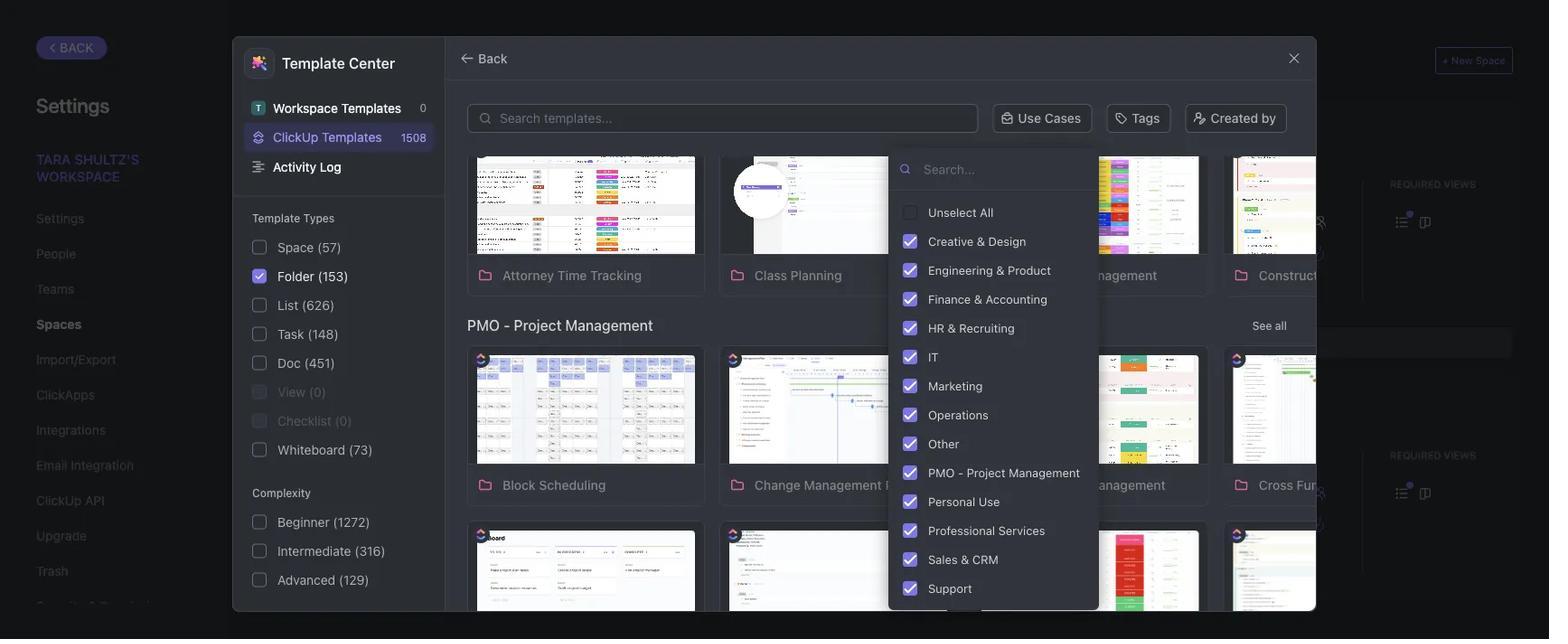 Task type: locate. For each thing, give the bounding box(es) containing it.
2 required views from the top
[[1391, 449, 1477, 461]]

clickapps for team space
[[1183, 449, 1239, 461]]

activity
[[273, 159, 317, 174]]

spaces
[[262, 53, 317, 70], [443, 53, 498, 70], [36, 317, 82, 332]]

0 horizontal spatial workspace
[[36, 169, 120, 184]]

templates up activity log button
[[322, 130, 382, 145]]

other
[[929, 437, 960, 451]]

pmo - project management down other button
[[929, 466, 1081, 480]]

everyone. make private for team space
[[383, 489, 502, 502]]

1 vertical spatial make
[[437, 489, 464, 502]]

go to space link down ,
[[447, 402, 514, 417]]

team space
[[323, 402, 414, 421]]

1 horizontal spatial schedule
[[488, 336, 532, 348]]

go
[[403, 132, 418, 146], [447, 404, 463, 417]]

block
[[503, 477, 536, 492]]

clickup up activity
[[273, 130, 319, 145]]

0 vertical spatial use
[[1019, 111, 1042, 126]]

required views for space
[[1391, 178, 1477, 190]]

1 vertical spatial clickup
[[36, 493, 82, 508]]

& inside button
[[977, 235, 986, 248]]

& for design
[[977, 235, 986, 248]]

1 vertical spatial views
[[1445, 449, 1477, 461]]

go down lists with different statuses: schedule daily , schedule daily
[[447, 404, 463, 417]]

1 everyone. from the top
[[383, 218, 433, 231]]

1 vertical spatial required views
[[1391, 449, 1477, 461]]

complexity
[[252, 487, 311, 500]]

whiteboard (73)
[[278, 442, 373, 457]]

pmo - project management
[[468, 317, 654, 334], [929, 466, 1081, 480]]

view
[[278, 384, 306, 399]]

intermediate (316)
[[278, 544, 386, 558]]

construction management up services
[[1007, 477, 1166, 492]]

1 make from the top
[[437, 218, 464, 231]]

owner for team space
[[290, 449, 328, 461]]

1 daily from the left
[[459, 336, 482, 348]]

+
[[1443, 55, 1450, 66]]

use up professional services
[[979, 495, 1001, 509]]

& right security
[[88, 599, 97, 614]]

finance
[[929, 293, 971, 306]]

2 everyone. from the top
[[383, 489, 433, 502]]

- down attorney
[[504, 317, 510, 334]]

1 horizontal spatial daily
[[535, 336, 558, 348]]

workspace up clickup templates
[[273, 100, 338, 115]]

1 vertical spatial templates
[[322, 130, 382, 145]]

recruiting
[[960, 321, 1015, 335]]

clickup inside settings element
[[36, 493, 82, 508]]

2 horizontal spatial spaces
[[443, 53, 498, 70]]

1 vertical spatial everyone.
[[383, 489, 433, 502]]

pmo - project management inside pmo - project management button
[[929, 466, 1081, 480]]

2 make from the top
[[437, 489, 464, 502]]

0 horizontal spatial (0)
[[309, 384, 326, 399]]

lists
[[272, 336, 294, 348]]

tracking
[[591, 268, 642, 283]]

shared with down 1508
[[383, 178, 454, 190]]

0 vertical spatial construction
[[1259, 268, 1337, 283]]

construction up all
[[1259, 268, 1337, 283]]

required views
[[1391, 178, 1477, 190], [1391, 449, 1477, 461]]

advanced
[[278, 573, 336, 587]]

everyone. down 1508
[[383, 218, 433, 231]]

make for team space
[[437, 489, 464, 502]]

archived spaces (0)
[[367, 53, 522, 70]]

0 horizontal spatial construction management
[[1007, 477, 1166, 492]]

0 horizontal spatial pmo
[[468, 317, 500, 334]]

with
[[427, 178, 454, 190], [297, 336, 317, 348], [427, 449, 454, 461]]

private
[[467, 218, 502, 231], [467, 489, 502, 502]]

sales & crm button
[[896, 545, 1092, 574]]

1 private from the top
[[467, 218, 502, 231]]

go to space link
[[403, 131, 470, 146], [447, 402, 514, 417]]

2 views from the top
[[1445, 449, 1477, 461]]

2 shared with from the top
[[383, 449, 454, 461]]

spaces inside settings element
[[36, 317, 82, 332]]

1 horizontal spatial use
[[1019, 111, 1042, 126]]

construction management up all
[[1259, 268, 1419, 283]]

0 horizontal spatial -
[[504, 317, 510, 334]]

marketing
[[929, 379, 983, 393]]

do left in in the right of the page
[[799, 490, 812, 499]]

1 everyone. make private from the top
[[383, 218, 502, 231]]

0 vertical spatial settings
[[36, 93, 110, 117]]

1 vertical spatial (0)
[[309, 384, 326, 399]]

1 schedule from the left
[[412, 336, 456, 348]]

1 vertical spatial construction management
[[1007, 477, 1166, 492]]

shared with
[[383, 178, 454, 190], [383, 449, 454, 461]]

1 horizontal spatial -
[[959, 466, 964, 480]]

settings down back link
[[36, 93, 110, 117]]

spaces for spaces (2)
[[262, 53, 317, 70]]

tara shultz's workspace, , element
[[251, 101, 266, 115]]

0 vertical spatial views
[[1445, 178, 1477, 190]]

2 shared from the top
[[383, 449, 424, 461]]

& for accounting
[[975, 293, 983, 306]]

& right hr
[[948, 321, 957, 335]]

cases
[[1045, 111, 1082, 126]]

pmo inside button
[[929, 466, 955, 480]]

1 horizontal spatial clickup
[[273, 130, 319, 145]]

views for space
[[1445, 178, 1477, 190]]

1 vertical spatial template
[[252, 212, 300, 225]]

statuses up "to do complete"
[[783, 178, 834, 190]]

required for space
[[1391, 178, 1442, 190]]

go to space down 0
[[403, 132, 470, 146]]

project left by
[[1363, 477, 1406, 492]]

0 vertical spatial required views
[[1391, 178, 1477, 190]]

1 vertical spatial shared
[[383, 449, 424, 461]]

0 vertical spatial construction management
[[1259, 268, 1419, 283]]

0 horizontal spatial pmo - project management
[[468, 317, 654, 334]]

1 vertical spatial required
[[1391, 449, 1442, 461]]

1 horizontal spatial (0)
[[335, 413, 352, 428]]

integrations
[[36, 423, 106, 438]]

center
[[349, 55, 395, 72]]

& inside 'button'
[[961, 553, 970, 567]]

owner for space
[[290, 178, 328, 190]]

daily right statuses:
[[459, 336, 482, 348]]

1 vertical spatial use
[[979, 495, 1001, 509]]

1 vertical spatial do
[[799, 490, 812, 499]]

class
[[755, 268, 788, 283]]

cross
[[1259, 477, 1294, 492]]

0 vertical spatial go
[[403, 132, 418, 146]]

make
[[437, 218, 464, 231], [437, 489, 464, 502]]

pmo - project management button
[[896, 458, 1092, 487]]

shared for team space
[[383, 449, 424, 461]]

pmo down other
[[929, 466, 955, 480]]

creative & design button
[[896, 227, 1092, 256]]

schedule left ,
[[412, 336, 456, 348]]

1 vertical spatial settings
[[36, 211, 84, 226]]

1 horizontal spatial go
[[447, 404, 463, 417]]

unselect all
[[929, 206, 994, 219]]

0 horizontal spatial go
[[403, 132, 418, 146]]

shared down 1508
[[383, 178, 424, 190]]

2 owner from the top
[[290, 449, 328, 461]]

0 vertical spatial templates
[[342, 100, 402, 115]]

accounting
[[986, 293, 1048, 306]]

construction management
[[1259, 268, 1419, 283], [1007, 477, 1166, 492]]

private for space
[[467, 218, 502, 231]]

2 daily from the left
[[535, 336, 558, 348]]

personal
[[929, 495, 976, 509]]

0 vertical spatial shared with
[[383, 178, 454, 190]]

0 vertical spatial pmo - project management
[[468, 317, 654, 334]]

api
[[85, 493, 105, 508]]

new
[[1452, 55, 1474, 66]]

0 vertical spatial owner
[[290, 178, 328, 190]]

engineering & product
[[929, 264, 1052, 277]]

do for complete
[[799, 219, 812, 228]]

1 horizontal spatial pmo - project management
[[929, 466, 1081, 480]]

clickapps
[[1183, 178, 1239, 190], [36, 387, 95, 402], [1183, 449, 1239, 461]]

1 shared from the top
[[383, 178, 424, 190]]

1 vertical spatial workspace
[[36, 169, 120, 184]]

& for crm
[[961, 553, 970, 567]]

complete up planning
[[819, 219, 865, 228]]

2 required from the top
[[1391, 449, 1442, 461]]

statuses for team space
[[783, 449, 834, 461]]

planning
[[791, 268, 843, 283]]

1 vertical spatial pmo - project management
[[929, 466, 1081, 480]]

owner down the checklist
[[290, 449, 328, 461]]

functional
[[1297, 477, 1360, 492]]

settings up people
[[36, 211, 84, 226]]

daily right ,
[[535, 336, 558, 348]]

to left in in the right of the page
[[785, 490, 797, 499]]

intermediate
[[278, 544, 351, 558]]

0 vertical spatial complete
[[819, 219, 865, 228]]

list (626)
[[278, 298, 335, 312]]

(451)
[[304, 355, 335, 370]]

do up class planning
[[799, 219, 812, 228]]

0 vertical spatial clickapps
[[1183, 178, 1239, 190]]

0 vertical spatial everyone. make private
[[383, 218, 502, 231]]

departments
[[1427, 477, 1505, 492]]

0 vertical spatial required
[[1391, 178, 1442, 190]]

Search... text field
[[924, 156, 1091, 183]]

- inside button
[[959, 466, 964, 480]]

2 do from the top
[[799, 490, 812, 499]]

statuses for space
[[783, 178, 834, 190]]

1 horizontal spatial construction
[[1259, 268, 1337, 283]]

statuses up change management plan
[[783, 449, 834, 461]]

clickapps for space
[[1183, 178, 1239, 190]]

0 vertical spatial template
[[282, 55, 345, 72]]

(2)
[[321, 53, 340, 70]]

0 vertical spatial do
[[799, 219, 812, 228]]

make for space
[[437, 218, 464, 231]]

0 vertical spatial make
[[437, 218, 464, 231]]

cross functional project by departments
[[1259, 477, 1505, 492]]

schedule right ,
[[488, 336, 532, 348]]

go up activity log button
[[403, 132, 418, 146]]

& inside settings element
[[88, 599, 97, 614]]

professional
[[929, 524, 996, 538]]

2 statuses from the top
[[783, 449, 834, 461]]

1 statuses from the top
[[783, 178, 834, 190]]

go to space link down 0
[[403, 131, 470, 146]]

2 everyone. make private from the top
[[383, 489, 502, 502]]

complete
[[819, 219, 865, 228], [884, 490, 930, 499]]

1 required views from the top
[[1391, 178, 1477, 190]]

- up the personal use
[[959, 466, 964, 480]]

pmo - project management down attorney time tracking
[[468, 317, 654, 334]]

to down 0
[[422, 132, 433, 146]]

0 horizontal spatial project
[[514, 317, 562, 334]]

1 vertical spatial shared with
[[383, 449, 454, 461]]

folder
[[278, 269, 315, 284]]

use left cases
[[1019, 111, 1042, 126]]

project down attorney
[[514, 317, 562, 334]]

templates for clickup templates
[[322, 130, 382, 145]]

1 do from the top
[[799, 219, 812, 228]]

everyone. up (316)
[[383, 489, 433, 502]]

spaces (2)
[[262, 53, 340, 70]]

shared with right (73)
[[383, 449, 454, 461]]

1 shared with from the top
[[383, 178, 454, 190]]

checklist (0)
[[278, 413, 352, 428]]

& left product
[[997, 264, 1005, 277]]

(57)
[[317, 240, 342, 255]]

1 vertical spatial go to space
[[447, 404, 514, 417]]

& right finance at right top
[[975, 293, 983, 306]]

schedule
[[412, 336, 456, 348], [488, 336, 532, 348]]

(73)
[[349, 442, 373, 457]]

template left the types
[[252, 212, 300, 225]]

1 horizontal spatial spaces
[[262, 53, 317, 70]]

clickapps link
[[36, 380, 189, 411]]

0 vertical spatial private
[[467, 218, 502, 231]]

1 views from the top
[[1445, 178, 1477, 190]]

0 vertical spatial everyone.
[[383, 218, 433, 231]]

integration
[[71, 458, 134, 473]]

templates down center
[[342, 100, 402, 115]]

email
[[36, 458, 67, 473]]

with for space
[[427, 178, 454, 190]]

0 horizontal spatial spaces
[[36, 317, 82, 332]]

workspace
[[273, 100, 338, 115], [36, 169, 120, 184]]

to down lists with different statuses: schedule daily , schedule daily
[[466, 404, 477, 417]]

go to space
[[403, 132, 470, 146], [447, 404, 514, 417]]

1 settings from the top
[[36, 93, 110, 117]]

1 vertical spatial construction
[[1007, 477, 1085, 492]]

1 vertical spatial statuses
[[783, 449, 834, 461]]

daily
[[459, 336, 482, 348], [535, 336, 558, 348]]

0 vertical spatial go to space
[[403, 132, 470, 146]]

2 horizontal spatial (0)
[[502, 53, 522, 70]]

all
[[980, 206, 994, 219]]

pmo up ,
[[468, 317, 500, 334]]

project down other button
[[967, 466, 1006, 480]]

permissions
[[100, 599, 170, 614]]

1 owner from the top
[[290, 178, 328, 190]]

(0) for view (0)
[[309, 384, 326, 399]]

1 vertical spatial clickapps
[[36, 387, 95, 402]]

everyone. for space
[[383, 218, 433, 231]]

shared right (73)
[[383, 449, 424, 461]]

1 horizontal spatial pmo
[[929, 466, 955, 480]]

go to space down ,
[[447, 404, 514, 417]]

templates
[[342, 100, 402, 115], [322, 130, 382, 145]]

project inside button
[[967, 466, 1006, 480]]

&
[[977, 235, 986, 248], [997, 264, 1005, 277], [975, 293, 983, 306], [948, 321, 957, 335], [961, 553, 970, 567], [88, 599, 97, 614]]

spaces link
[[36, 309, 189, 340]]

use inside dropdown button
[[1019, 111, 1042, 126]]

1 vertical spatial everyone. make private
[[383, 489, 502, 502]]

1 vertical spatial pmo
[[929, 466, 955, 480]]

1 horizontal spatial project
[[967, 466, 1006, 480]]

space right 1508
[[436, 132, 470, 146]]

2 private from the top
[[467, 489, 502, 502]]

1 required from the top
[[1391, 178, 1442, 190]]

block scheduling
[[503, 477, 606, 492]]

operations button
[[896, 401, 1092, 430]]

spaces left (2)
[[262, 53, 317, 70]]

(148)
[[308, 326, 339, 341]]

clickup up upgrade
[[36, 493, 82, 508]]

1 vertical spatial go to space link
[[447, 402, 514, 417]]

0 vertical spatial with
[[427, 178, 454, 190]]

1 vertical spatial complete
[[884, 490, 930, 499]]

0 horizontal spatial schedule
[[412, 336, 456, 348]]

0 vertical spatial workspace
[[273, 100, 338, 115]]

template up the workspace templates
[[282, 55, 345, 72]]

2 vertical spatial with
[[427, 449, 454, 461]]

template
[[282, 55, 345, 72], [252, 212, 300, 225]]

0 vertical spatial shared
[[383, 178, 424, 190]]

everyone. make private for space
[[383, 218, 502, 231]]

& left crm
[[961, 553, 970, 567]]

1 horizontal spatial workspace
[[273, 100, 338, 115]]

clickup for clickup templates
[[273, 130, 319, 145]]

& left "design"
[[977, 235, 986, 248]]

0 vertical spatial clickup
[[273, 130, 319, 145]]

1 horizontal spatial construction management
[[1259, 268, 1419, 283]]

space up activity log button
[[323, 130, 369, 150]]

2 vertical spatial clickapps
[[1183, 449, 1239, 461]]

trash
[[36, 564, 68, 579]]

0 horizontal spatial daily
[[459, 336, 482, 348]]

0 horizontal spatial clickup
[[36, 493, 82, 508]]

owner down activity log
[[290, 178, 328, 190]]

complete right progress
[[884, 490, 930, 499]]

settings link
[[36, 203, 189, 234]]

spaces down teams
[[36, 317, 82, 332]]

1 vertical spatial -
[[959, 466, 964, 480]]

workspace down tara at the top left of page
[[36, 169, 120, 184]]

2 vertical spatial (0)
[[335, 413, 352, 428]]

0 vertical spatial statuses
[[783, 178, 834, 190]]

t
[[256, 103, 262, 113]]

1 vertical spatial owner
[[290, 449, 328, 461]]

finance & accounting button
[[896, 285, 1092, 314]]

views for team space
[[1445, 449, 1477, 461]]

1 vertical spatial private
[[467, 489, 502, 502]]

construction up services
[[1007, 477, 1085, 492]]

,
[[482, 336, 485, 348]]

spaces right "archived"
[[443, 53, 498, 70]]



Task type: vqa. For each thing, say whether or not it's contained in the screenshot.


Task type: describe. For each thing, give the bounding box(es) containing it.
integrations link
[[36, 415, 189, 446]]

unselect
[[929, 206, 977, 219]]

task
[[278, 326, 304, 341]]

shultz's
[[74, 151, 139, 167]]

use cases
[[1019, 111, 1082, 126]]

to do in progress complete
[[785, 490, 930, 499]]

finance & accounting
[[929, 293, 1048, 306]]

Search templates... text field
[[500, 111, 968, 126]]

upgrade link
[[36, 521, 189, 552]]

teams link
[[36, 274, 189, 305]]

conference
[[1007, 268, 1077, 283]]

all
[[1276, 319, 1288, 332]]

other button
[[896, 430, 1092, 458]]

clickup for clickup api
[[36, 493, 82, 508]]

(0) for checklist (0)
[[335, 413, 352, 428]]

doc
[[278, 355, 301, 370]]

archived
[[367, 53, 440, 70]]

security & permissions
[[36, 599, 170, 614]]

1 vertical spatial go
[[447, 404, 463, 417]]

workspace inside the "tara shultz's workspace"
[[36, 169, 120, 184]]

clickup templates
[[273, 130, 382, 145]]

support button
[[896, 574, 1092, 603]]

advanced (129)
[[278, 573, 370, 587]]

services
[[999, 524, 1046, 538]]

statuses:
[[363, 336, 407, 348]]

template for template types
[[252, 212, 300, 225]]

template for template center
[[282, 55, 345, 72]]

space down template types
[[278, 240, 314, 255]]

people link
[[36, 239, 189, 269]]

back
[[478, 51, 508, 66]]

settings element
[[0, 0, 226, 639]]

with for team space
[[427, 449, 454, 461]]

beginner
[[278, 515, 330, 530]]

shared with for space
[[383, 178, 454, 190]]

space right team
[[367, 402, 414, 421]]

use cases button
[[993, 104, 1093, 133]]

professional services
[[929, 524, 1046, 538]]

2 schedule from the left
[[488, 336, 532, 348]]

to up class planning
[[785, 219, 797, 228]]

support
[[929, 582, 973, 595]]

in
[[819, 490, 828, 499]]

everyone. for team space
[[383, 489, 433, 502]]

space (57)
[[278, 240, 342, 255]]

class planning
[[755, 268, 843, 283]]

0 vertical spatial (0)
[[502, 53, 522, 70]]

security & permissions link
[[36, 591, 189, 622]]

1 vertical spatial with
[[297, 336, 317, 348]]

private for team space
[[467, 489, 502, 502]]

& for recruiting
[[948, 321, 957, 335]]

& for permissions
[[88, 599, 97, 614]]

2 settings from the top
[[36, 211, 84, 226]]

2 horizontal spatial project
[[1363, 477, 1406, 492]]

progress
[[830, 490, 876, 499]]

clickup api link
[[36, 486, 189, 516]]

shared for space
[[383, 178, 424, 190]]

required for team space
[[1391, 449, 1442, 461]]

hr & recruiting button
[[896, 314, 1092, 343]]

go to space for the top go to space link
[[403, 132, 470, 146]]

team
[[323, 402, 363, 421]]

sales
[[929, 553, 958, 567]]

space down ,
[[480, 404, 514, 417]]

(129)
[[339, 573, 370, 587]]

unselect all button
[[896, 198, 1092, 227]]

tara
[[36, 151, 71, 167]]

hr
[[929, 321, 945, 335]]

management inside pmo - project management button
[[1009, 466, 1081, 480]]

people
[[36, 246, 76, 261]]

creative
[[929, 235, 974, 248]]

0 horizontal spatial construction
[[1007, 477, 1085, 492]]

1 horizontal spatial complete
[[884, 490, 930, 499]]

hr & recruiting
[[929, 321, 1015, 335]]

space right new
[[1476, 55, 1507, 66]]

0
[[420, 102, 427, 114]]

use cases button
[[986, 102, 1100, 135]]

list
[[278, 298, 299, 312]]

different
[[320, 336, 361, 348]]

0 vertical spatial -
[[504, 317, 510, 334]]

to do complete
[[785, 219, 865, 228]]

do for in
[[799, 490, 812, 499]]

& for product
[[997, 264, 1005, 277]]

by
[[1409, 477, 1423, 492]]

0 vertical spatial pmo
[[468, 317, 500, 334]]

activity log button
[[244, 152, 434, 181]]

folder (153)
[[278, 269, 349, 284]]

crm
[[973, 553, 999, 567]]

see
[[1253, 319, 1273, 332]]

checklist
[[278, 413, 332, 428]]

shared with for team space
[[383, 449, 454, 461]]

teams
[[36, 282, 74, 297]]

0 vertical spatial go to space link
[[403, 131, 470, 146]]

go to space for bottommost go to space link
[[447, 404, 514, 417]]

template types
[[252, 212, 335, 225]]

see all
[[1253, 319, 1288, 332]]

types
[[303, 212, 335, 225]]

it
[[929, 350, 939, 364]]

lists with different statuses: schedule daily , schedule daily
[[272, 336, 558, 348]]

doc (451)
[[278, 355, 335, 370]]

1508
[[401, 131, 427, 144]]

sales & crm
[[929, 553, 999, 567]]

templates for workspace templates
[[342, 100, 402, 115]]

required views for team space
[[1391, 449, 1477, 461]]

engineering
[[929, 264, 994, 277]]

import/export
[[36, 352, 116, 367]]

0 horizontal spatial complete
[[819, 219, 865, 228]]

product
[[1008, 264, 1052, 277]]

back button
[[453, 44, 519, 73]]

change management plan
[[755, 477, 912, 492]]

email integration
[[36, 458, 134, 473]]

clickapps inside settings element
[[36, 387, 95, 402]]

0 horizontal spatial use
[[979, 495, 1001, 509]]

back link
[[36, 36, 107, 60]]

upgrade
[[36, 529, 87, 543]]

spaces for spaces
[[36, 317, 82, 332]]

(153)
[[318, 269, 349, 284]]



